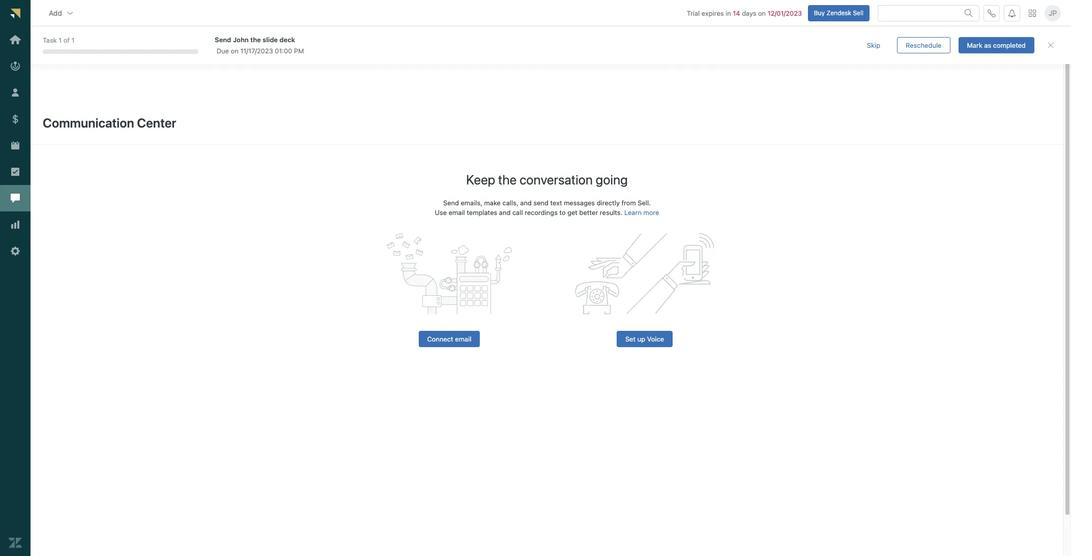 Task type: locate. For each thing, give the bounding box(es) containing it.
1 horizontal spatial send
[[443, 199, 459, 207]]

1 right of at the left top of the page
[[72, 36, 75, 44]]

0 horizontal spatial the
[[250, 35, 261, 44]]

1 horizontal spatial on
[[758, 9, 766, 17]]

the up 11/17/2023
[[250, 35, 261, 44]]

0 vertical spatial the
[[250, 35, 261, 44]]

cancel image
[[1047, 41, 1055, 49]]

make
[[484, 199, 501, 207]]

use
[[435, 208, 447, 217]]

set up voice link
[[617, 331, 673, 348]]

mark as completed
[[967, 41, 1026, 49]]

reschedule button
[[897, 37, 950, 53]]

send inside the send emails, make calls, and send text messages directly from sell. use email templates and call recordings to get better results. learn more
[[443, 199, 459, 207]]

the up calls, on the top left
[[498, 172, 517, 187]]

trial
[[687, 9, 700, 17]]

send for john
[[215, 35, 231, 44]]

in
[[726, 9, 731, 17]]

task 1 of 1
[[43, 36, 75, 44]]

set up voice
[[625, 335, 664, 343]]

directly
[[597, 199, 620, 207]]

email
[[449, 208, 465, 217], [455, 335, 471, 343]]

trial expires in 14 days on 12/01/2023
[[687, 9, 802, 17]]

sell
[[853, 9, 863, 17]]

reschedule
[[906, 41, 942, 49]]

on
[[758, 9, 766, 17], [231, 47, 238, 55]]

zendesk products image
[[1029, 9, 1036, 17]]

email inside the send emails, make calls, and send text messages directly from sell. use email templates and call recordings to get better results. learn more
[[449, 208, 465, 217]]

1
[[59, 36, 62, 44], [72, 36, 75, 44]]

going
[[596, 172, 628, 187]]

1 horizontal spatial the
[[498, 172, 517, 187]]

1 vertical spatial the
[[498, 172, 517, 187]]

and
[[520, 199, 532, 207], [499, 208, 511, 217]]

0 vertical spatial send
[[215, 35, 231, 44]]

skip
[[867, 41, 880, 49]]

and up call in the top of the page
[[520, 199, 532, 207]]

0 horizontal spatial and
[[499, 208, 511, 217]]

send inside "send john the slide deck due on 11/17/2023 01:00 pm"
[[215, 35, 231, 44]]

and down calls, on the top left
[[499, 208, 511, 217]]

0 vertical spatial and
[[520, 199, 532, 207]]

0 vertical spatial email
[[449, 208, 465, 217]]

11/17/2023
[[240, 47, 273, 55]]

send john the slide deck due on 11/17/2023 01:00 pm
[[215, 35, 304, 55]]

recordings
[[525, 208, 558, 217]]

calls,
[[502, 199, 518, 207]]

on inside "send john the slide deck due on 11/17/2023 01:00 pm"
[[231, 47, 238, 55]]

add
[[49, 8, 62, 17]]

pm
[[294, 47, 304, 55]]

search image
[[965, 9, 973, 17]]

text
[[550, 199, 562, 207]]

results.
[[600, 208, 622, 217]]

send up use
[[443, 199, 459, 207]]

due
[[217, 47, 229, 55]]

slide
[[263, 35, 278, 44]]

communication center
[[43, 116, 176, 130]]

0 horizontal spatial 1
[[59, 36, 62, 44]]

0 horizontal spatial send
[[215, 35, 231, 44]]

get
[[567, 208, 578, 217]]

1 vertical spatial and
[[499, 208, 511, 217]]

1 horizontal spatial 1
[[72, 36, 75, 44]]

0 vertical spatial on
[[758, 9, 766, 17]]

of
[[63, 36, 70, 44]]

1 horizontal spatial and
[[520, 199, 532, 207]]

send up due
[[215, 35, 231, 44]]

01:00
[[275, 47, 292, 55]]

buy zendesk sell button
[[808, 5, 870, 21]]

buy
[[814, 9, 825, 17]]

send
[[533, 199, 548, 207]]

on right due
[[231, 47, 238, 55]]

email right use
[[449, 208, 465, 217]]

chevron down image
[[66, 9, 74, 17]]

send emails, make calls, and send text messages directly from sell. use email templates and call recordings to get better results. learn more
[[435, 199, 659, 217]]

connect email
[[427, 335, 471, 343]]

0 horizontal spatial on
[[231, 47, 238, 55]]

email right connect at the left bottom of page
[[455, 335, 471, 343]]

the inside "send john the slide deck due on 11/17/2023 01:00 pm"
[[250, 35, 261, 44]]

sell.
[[638, 199, 651, 207]]

the
[[250, 35, 261, 44], [498, 172, 517, 187]]

john
[[233, 35, 249, 44]]

1 vertical spatial send
[[443, 199, 459, 207]]

1 left of at the left top of the page
[[59, 36, 62, 44]]

send
[[215, 35, 231, 44], [443, 199, 459, 207]]

1 vertical spatial email
[[455, 335, 471, 343]]

center
[[137, 116, 176, 130]]

mark
[[967, 41, 982, 49]]

1 vertical spatial on
[[231, 47, 238, 55]]

learn more link
[[624, 208, 659, 217]]

1 1 from the left
[[59, 36, 62, 44]]

on right days at the right
[[758, 9, 766, 17]]



Task type: describe. For each thing, give the bounding box(es) containing it.
skip button
[[858, 37, 889, 53]]

calls image
[[988, 9, 996, 17]]

better
[[579, 208, 598, 217]]

jp
[[1049, 9, 1057, 17]]

connect
[[427, 335, 453, 343]]

keep the conversation going
[[466, 172, 628, 187]]

templates
[[467, 208, 497, 217]]

bell image
[[1008, 9, 1016, 17]]

conversation
[[520, 172, 593, 187]]

deck
[[280, 35, 295, 44]]

buy zendesk sell
[[814, 9, 863, 17]]

2 1 from the left
[[72, 36, 75, 44]]

emails,
[[461, 199, 482, 207]]

zendesk
[[827, 9, 851, 17]]

task
[[43, 36, 57, 44]]

connect email link
[[419, 331, 480, 348]]

completed
[[993, 41, 1026, 49]]

zendesk image
[[9, 537, 22, 550]]

days
[[742, 9, 756, 17]]

send for emails,
[[443, 199, 459, 207]]

more
[[643, 208, 659, 217]]

expires
[[702, 9, 724, 17]]

12/01/2023
[[768, 9, 802, 17]]

voice
[[647, 335, 664, 343]]

jp button
[[1045, 5, 1061, 21]]

call
[[512, 208, 523, 217]]

add button
[[41, 3, 82, 23]]

up
[[637, 335, 645, 343]]

send john the slide deck link
[[215, 35, 840, 44]]

to
[[559, 208, 566, 217]]

from
[[622, 199, 636, 207]]

messages
[[564, 199, 595, 207]]

14
[[733, 9, 740, 17]]

mark as completed button
[[958, 37, 1034, 53]]

keep
[[466, 172, 495, 187]]

communication
[[43, 116, 134, 130]]

learn
[[624, 208, 642, 217]]

set
[[625, 335, 636, 343]]

as
[[984, 41, 991, 49]]



Task type: vqa. For each thing, say whether or not it's contained in the screenshot.
first 1
yes



